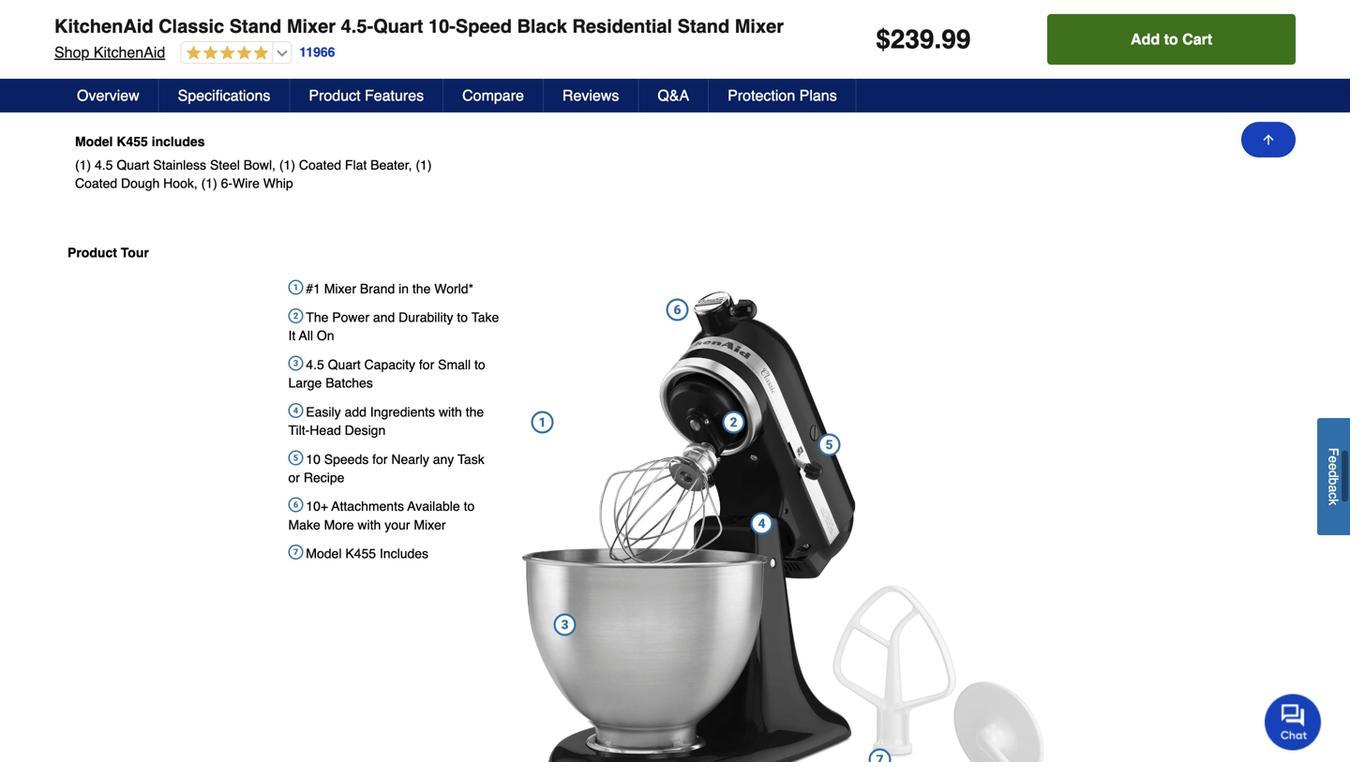 Task type: vqa. For each thing, say whether or not it's contained in the screenshot.
Available
yes



Task type: locate. For each thing, give the bounding box(es) containing it.
to inside the 4.5 quart capacity for small to large batches
[[474, 357, 485, 372]]

2 vertical spatial your
[[385, 517, 410, 532]]

in right head
[[385, 43, 395, 58]]

4.8 stars image
[[181, 45, 268, 62]]

1 cream from the left
[[489, 43, 525, 58]]

#1
[[306, 281, 321, 296]]

1 vertical spatial and
[[373, 310, 395, 325]]

4.5 down overview button on the top left
[[95, 158, 113, 173]]

0 horizontal spatial stand
[[229, 15, 282, 37]]

the up task
[[466, 404, 484, 419]]

preferred
[[176, 43, 230, 58]]

to inside the power and durability to take it all on
[[457, 310, 468, 325]]

q&a
[[658, 87, 689, 104]]

cream up every on the left of the page
[[489, 43, 525, 58]]

f
[[1326, 448, 1341, 456]]

while
[[75, 61, 105, 76]]

0 vertical spatial for
[[419, 357, 434, 372]]

available for 10+ attachments available to make more with your mixer
[[407, 499, 460, 514]]

with inside 10+ attachments available to make more with your mixer
[[358, 517, 381, 532]]

model down 10+ attachments available to make more with your mixer on the left of the page
[[306, 546, 342, 561]]

to right small
[[474, 357, 485, 372]]

the
[[238, 24, 256, 39], [330, 43, 348, 58], [412, 281, 431, 296], [466, 404, 484, 419]]

from
[[489, 24, 519, 39]]

everything
[[1154, 24, 1215, 39]]

cream down everything
[[1154, 43, 1190, 58]]

batches
[[326, 376, 373, 391]]

1 horizontal spatial product
[[309, 87, 361, 104]]

*sold
[[903, 61, 932, 76]]

0 horizontal spatial 4.5
[[95, 158, 113, 173]]

to left "take"
[[457, 310, 468, 325]]

0 vertical spatial your
[[1189, 1, 1217, 16]]

head
[[352, 43, 381, 58]]

1 horizontal spatial for
[[419, 357, 434, 372]]

1 horizontal spatial ingredients
[[565, 24, 629, 39]]

make
[[1119, 24, 1151, 39]]

reviews button
[[544, 79, 639, 113]]

make up make
[[1087, 1, 1120, 16]]

quart inside the 4.5 quart capacity for small to large batches
[[328, 357, 361, 372]]

mixer
[[1221, 1, 1255, 16], [287, 15, 336, 37], [735, 15, 784, 37], [324, 281, 356, 296], [414, 517, 446, 532]]

2 ingredients from the left
[[565, 24, 629, 39]]

0 horizontal spatial ingredients
[[368, 24, 432, 39]]

thorough
[[653, 43, 704, 58]]

more up model k455 includes
[[324, 517, 354, 532]]

for
[[419, 357, 434, 372], [372, 452, 388, 467]]

1 vertical spatial kitchenaid
[[94, 44, 165, 61]]

1 ingredients from the left
[[368, 24, 432, 39]]

0 vertical spatial model
[[75, 134, 113, 149]]

k455 up 'dough'
[[117, 134, 148, 149]]

k
[[1326, 499, 1341, 505]]

1 horizontal spatial 4.5
[[306, 357, 324, 372]]

your down better
[[147, 43, 173, 58]]

0 vertical spatial quart
[[373, 15, 423, 37]]

any
[[433, 452, 454, 467]]

0 horizontal spatial attachments
[[331, 499, 404, 514]]

0 horizontal spatial model
[[75, 134, 113, 149]]

chat invite button image
[[1265, 693, 1322, 751]]

ingredients
[[368, 24, 432, 39], [565, 24, 629, 39]]

easily
[[306, 404, 341, 419]]

coated
[[299, 158, 341, 173], [75, 176, 117, 191]]

e up "d" at the bottom of the page
[[1326, 456, 1341, 463]]

product features button
[[290, 79, 444, 113]]

product left tour
[[68, 245, 117, 260]]

0 horizontal spatial cream
[[489, 43, 525, 58]]

0 vertical spatial in
[[385, 43, 395, 58]]

and
[[1194, 43, 1216, 58], [373, 310, 395, 325]]

1 horizontal spatial model
[[306, 546, 342, 561]]

make
[[1087, 1, 1120, 16], [288, 517, 320, 532]]

to right add
[[1164, 30, 1178, 48]]

0 horizontal spatial your
[[147, 43, 173, 58]]

2 cream from the left
[[1154, 43, 1190, 58]]

to right speed,
[[767, 24, 778, 39]]

e
[[1326, 456, 1341, 463], [1326, 463, 1341, 470]]

0 horizontal spatial and
[[373, 310, 395, 325]]

cream
[[489, 43, 525, 58], [1154, 43, 1190, 58]]

your inside 10+ attachments available to make more with your mixer
[[385, 517, 410, 532]]

quart up batches
[[328, 357, 361, 372]]

for inside 10 speeds for nearly any task or recipe
[[372, 452, 388, 467]]

stir
[[703, 24, 720, 39]]

10+ for 10+ attachments available to make more with your mixer a variety of versatile attachments* to make everything from fresh pasta to burgers, veggie noodles, ice cream and more. *sold separately.
[[903, 1, 925, 16]]

the up durability
[[412, 281, 431, 296]]

1 vertical spatial k455
[[345, 546, 376, 561]]

1 horizontal spatial available
[[1011, 1, 1068, 16]]

coated left 'flat'
[[299, 158, 341, 173]]

or inside you'll have better access to the bowl when adding ingredients or attaching your preferred accessory. lock the head in place while mixing.
[[75, 43, 87, 58]]

0 vertical spatial coated
[[299, 158, 341, 173]]

e up "b"
[[1326, 463, 1341, 470]]

10+ inside 10+ attachments available to make more with your mixer a variety of versatile attachments* to make everything from fresh pasta to burgers, veggie noodles, ice cream and more. *sold separately.
[[903, 1, 925, 16]]

the
[[306, 310, 329, 325]]

in right brand
[[399, 281, 409, 296]]

1 horizontal spatial with
[[439, 404, 462, 419]]

more inside 10+ attachments available to make more with your mixer a variety of versatile attachments* to make everything from fresh pasta to burgers, veggie noodles, ice cream and more. *sold separately.
[[1124, 1, 1155, 16]]

1 horizontal spatial 10+
[[903, 1, 925, 16]]

specifications
[[178, 87, 270, 104]]

quart for 4.5-
[[373, 15, 423, 37]]

0 horizontal spatial make
[[288, 517, 320, 532]]

product features
[[309, 87, 424, 104]]

your up includes at the left bottom of page
[[385, 517, 410, 532]]

you'll
[[75, 24, 105, 39]]

10+ inside 10+ attachments available to make more with your mixer
[[306, 499, 328, 514]]

model inside model k455 includes (1) 4.5 quart stainless steel bowl, (1) coated flat beater, (1) coated dough hook, (1) 6-wire whip
[[75, 134, 113, 149]]

1 vertical spatial with
[[439, 404, 462, 419]]

or left recipe
[[288, 470, 300, 485]]

attachments down 10 speeds for nearly any task or recipe
[[331, 499, 404, 514]]

ingredients up 8,
[[565, 24, 629, 39]]

0 vertical spatial make
[[1087, 1, 1120, 16]]

0 vertical spatial 10+
[[903, 1, 925, 16]]

k455 inside model k455 includes (1) 4.5 quart stainless steel bowl, (1) coated flat beater, (1) coated dough hook, (1) 6-wire whip
[[117, 134, 148, 149]]

0 horizontal spatial product
[[68, 245, 117, 260]]

k455 down 10+ attachments available to make more with your mixer on the left of the page
[[345, 546, 376, 561]]

1 horizontal spatial or
[[288, 470, 300, 485]]

more.
[[1219, 43, 1253, 58]]

reviews
[[562, 87, 619, 104]]

and inside the power and durability to take it all on
[[373, 310, 395, 325]]

0 vertical spatial more
[[1124, 1, 1155, 16]]

2 vertical spatial with
[[358, 517, 381, 532]]

2 horizontal spatial with
[[1159, 1, 1185, 16]]

1 vertical spatial attachments
[[331, 499, 404, 514]]

1 horizontal spatial k455
[[345, 546, 376, 561]]

to up noodles, on the right top of the page
[[1104, 24, 1115, 39]]

1 vertical spatial your
[[147, 43, 173, 58]]

10+ up a
[[903, 1, 925, 16]]

with for 10+ attachments available to make more with your mixer
[[358, 517, 381, 532]]

0 vertical spatial with
[[1159, 1, 1185, 16]]

2 horizontal spatial your
[[1189, 1, 1217, 16]]

k455 for includes
[[117, 134, 148, 149]]

4.5
[[95, 158, 113, 173], [306, 357, 324, 372]]

more for 10+ attachments available to make more with your mixer
[[324, 517, 354, 532]]

product down 11966
[[309, 87, 361, 104]]

d
[[1326, 470, 1341, 478]]

0 horizontal spatial or
[[75, 43, 87, 58]]

mixer up from
[[1221, 1, 1255, 16]]

1 horizontal spatial more
[[1124, 1, 1155, 16]]

1 vertical spatial for
[[372, 452, 388, 467]]

bowl,
[[244, 158, 276, 173]]

2 vertical spatial quart
[[328, 357, 361, 372]]

1 vertical spatial more
[[324, 517, 354, 532]]

plans
[[799, 87, 837, 104]]

product inside button
[[309, 87, 361, 104]]

together
[[632, 24, 681, 39]]

more up make
[[1124, 1, 1155, 16]]

available up attachments*
[[1011, 1, 1068, 16]]

mixer right #1
[[324, 281, 356, 296]]

1 vertical spatial 4.5
[[306, 357, 324, 372]]

when
[[290, 24, 321, 39]]

more inside 10+ attachments available to make more with your mixer
[[324, 517, 354, 532]]

whipping
[[781, 24, 833, 39]]

1 vertical spatial product
[[68, 245, 117, 260]]

model
[[75, 134, 113, 149], [306, 546, 342, 561]]

1 horizontal spatial coated
[[299, 158, 341, 173]]

2 horizontal spatial quart
[[373, 15, 423, 37]]

0 horizontal spatial in
[[385, 43, 395, 58]]

adding
[[325, 24, 365, 39]]

noodles,
[[1080, 43, 1129, 58]]

all
[[299, 328, 313, 343]]

overview
[[77, 87, 139, 104]]

1 vertical spatial in
[[399, 281, 409, 296]]

attachments up of
[[928, 1, 1007, 16]]

10+ down recipe
[[306, 499, 328, 514]]

10 speeds for nearly any task or recipe
[[288, 452, 484, 485]]

1 horizontal spatial cream
[[1154, 43, 1190, 58]]

0 horizontal spatial more
[[324, 517, 354, 532]]

1 vertical spatial coated
[[75, 176, 117, 191]]

quart inside model k455 includes (1) 4.5 quart stainless steel bowl, (1) coated flat beater, (1) coated dough hook, (1) 6-wire whip
[[117, 158, 149, 173]]

a
[[903, 24, 911, 39]]

on
[[317, 328, 334, 343]]

0 vertical spatial 4.5
[[95, 158, 113, 173]]

a
[[1326, 485, 1341, 492]]

0 vertical spatial and
[[1194, 43, 1216, 58]]

your inside 10+ attachments available to make more with your mixer a variety of versatile attachments* to make everything from fresh pasta to burgers, veggie noodles, ice cream and more. *sold separately.
[[1189, 1, 1217, 16]]

ingredients inside you'll have better access to the bowl when adding ingredients or attaching your preferred accessory. lock the head in place while mixing.
[[368, 24, 432, 39]]

to up 4.8 stars image on the top of the page
[[223, 24, 234, 39]]

cream inside from mixing ingredients together on stir speed, to whipping cream at speed 8, you'll get thorough ingredient incorporation every time.
[[489, 43, 525, 58]]

1 vertical spatial or
[[288, 470, 300, 485]]

quart up place
[[373, 15, 423, 37]]

attachments inside 10+ attachments available to make more with your mixer
[[331, 499, 404, 514]]

1 horizontal spatial and
[[1194, 43, 1216, 58]]

model for model k455 includes
[[306, 546, 342, 561]]

stand up the accessory.
[[229, 15, 282, 37]]

0 horizontal spatial k455
[[117, 134, 148, 149]]

product for product features
[[309, 87, 361, 104]]

4.5 inside model k455 includes (1) 4.5 quart stainless steel bowl, (1) coated flat beater, (1) coated dough hook, (1) 6-wire whip
[[95, 158, 113, 173]]

incorporation
[[769, 43, 845, 58]]

with down small
[[439, 404, 462, 419]]

for left nearly
[[372, 452, 388, 467]]

with up everything
[[1159, 1, 1185, 16]]

for inside the 4.5 quart capacity for small to large batches
[[419, 357, 434, 372]]

0 horizontal spatial quart
[[117, 158, 149, 173]]

mixer up includes at the left bottom of page
[[414, 517, 446, 532]]

1 horizontal spatial attachments
[[928, 1, 1007, 16]]

11966
[[299, 45, 335, 60]]

ingredients up place
[[368, 24, 432, 39]]

in inside you'll have better access to the bowl when adding ingredients or attaching your preferred accessory. lock the head in place while mixing.
[[385, 43, 395, 58]]

your up everything
[[1189, 1, 1217, 16]]

and down #1 mixer brand in the world* at the top left of the page
[[373, 310, 395, 325]]

4.5 inside the 4.5 quart capacity for small to large batches
[[306, 357, 324, 372]]

with inside 10+ attachments available to make more with your mixer a variety of versatile attachments* to make everything from fresh pasta to burgers, veggie noodles, ice cream and more. *sold separately.
[[1159, 1, 1185, 16]]

compare button
[[444, 79, 544, 113]]

make down recipe
[[288, 517, 320, 532]]

kitchenaid classic stand mixer 4.5-quart 10-speed black residential stand mixer
[[54, 15, 784, 37]]

0 vertical spatial or
[[75, 43, 87, 58]]

head
[[310, 423, 341, 438]]

1 horizontal spatial make
[[1087, 1, 1120, 16]]

place
[[399, 43, 430, 58]]

ingredients
[[370, 404, 435, 419]]

available inside 10+ attachments available to make more with your mixer a variety of versatile attachments* to make everything from fresh pasta to burgers, veggie noodles, ice cream and more. *sold separately.
[[1011, 1, 1068, 16]]

1 horizontal spatial your
[[385, 517, 410, 532]]

or
[[75, 43, 87, 58], [288, 470, 300, 485]]

model k455 includes (1) 4.5 quart stainless steel bowl, (1) coated flat beater, (1) coated dough hook, (1) 6-wire whip
[[75, 134, 432, 191]]

coated left 'dough'
[[75, 176, 117, 191]]

kitchenaid up mixing.
[[94, 44, 165, 61]]

and down everything
[[1194, 43, 1216, 58]]

or up the while
[[75, 43, 87, 58]]

1 vertical spatial 10+
[[306, 499, 328, 514]]

make inside 10+ attachments available to make more with your mixer a variety of versatile attachments* to make everything from fresh pasta to burgers, veggie noodles, ice cream and more. *sold separately.
[[1087, 1, 1120, 16]]

(1)
[[75, 158, 91, 173], [279, 158, 295, 173], [416, 158, 432, 173], [201, 176, 217, 191]]

mixer inside 10+ attachments available to make more with your mixer a variety of versatile attachments* to make everything from fresh pasta to burgers, veggie noodles, ice cream and more. *sold separately.
[[1221, 1, 1255, 16]]

make inside 10+ attachments available to make more with your mixer
[[288, 517, 320, 532]]

stand up thorough
[[678, 15, 730, 37]]

0 horizontal spatial for
[[372, 452, 388, 467]]

1 horizontal spatial stand
[[678, 15, 730, 37]]

attachments inside 10+ attachments available to make more with your mixer a variety of versatile attachments* to make everything from fresh pasta to burgers, veggie noodles, ice cream and more. *sold separately.
[[928, 1, 1007, 16]]

versatile
[[971, 24, 1020, 39]]

4.5 up 'large'
[[306, 357, 324, 372]]

0 horizontal spatial available
[[407, 499, 460, 514]]

quart
[[373, 15, 423, 37], [117, 158, 149, 173], [328, 357, 361, 372]]

make for 10+ attachments available to make more with your mixer a variety of versatile attachments* to make everything from fresh pasta to burgers, veggie noodles, ice cream and more. *sold separately.
[[1087, 1, 1120, 16]]

steel
[[210, 158, 240, 173]]

2 stand from the left
[[678, 15, 730, 37]]

burgers,
[[986, 43, 1034, 58]]

1 horizontal spatial quart
[[328, 357, 361, 372]]

10+ attachments available to make more with your mixer
[[288, 499, 475, 532]]

1 vertical spatial model
[[306, 546, 342, 561]]

0 horizontal spatial with
[[358, 517, 381, 532]]

0 vertical spatial attachments
[[928, 1, 1007, 16]]

10
[[306, 452, 321, 467]]

ice
[[1133, 43, 1150, 58]]

#1 mixer brand in the world*
[[306, 281, 473, 296]]

0 vertical spatial available
[[1011, 1, 1068, 16]]

for left small
[[419, 357, 434, 372]]

to up attachments*
[[1071, 1, 1084, 16]]

0 horizontal spatial 10+
[[306, 499, 328, 514]]

ingredients inside from mixing ingredients together on stir speed, to whipping cream at speed 8, you'll get thorough ingredient incorporation every time.
[[565, 24, 629, 39]]

1 vertical spatial available
[[407, 499, 460, 514]]

to
[[1071, 1, 1084, 16], [223, 24, 234, 39], [767, 24, 778, 39], [1104, 24, 1115, 39], [1164, 30, 1178, 48], [971, 43, 982, 58], [457, 310, 468, 325], [474, 357, 485, 372], [464, 499, 475, 514]]

attachments for 10+ attachments available to make more with your mixer a variety of versatile attachments* to make everything from fresh pasta to burgers, veggie noodles, ice cream and more. *sold separately.
[[928, 1, 1007, 16]]

1 vertical spatial quart
[[117, 158, 149, 173]]

available down any
[[407, 499, 460, 514]]

to up the separately.
[[971, 43, 982, 58]]

0 vertical spatial k455
[[117, 134, 148, 149]]

1 vertical spatial make
[[288, 517, 320, 532]]

with up model k455 includes
[[358, 517, 381, 532]]

and inside 10+ attachments available to make more with your mixer a variety of versatile attachments* to make everything from fresh pasta to burgers, veggie noodles, ice cream and more. *sold separately.
[[1194, 43, 1216, 58]]

model down overview button on the top left
[[75, 134, 113, 149]]

model for model k455 includes (1) 4.5 quart stainless steel bowl, (1) coated flat beater, (1) coated dough hook, (1) 6-wire whip
[[75, 134, 113, 149]]

(1) up whip
[[279, 158, 295, 173]]

available inside 10+ attachments available to make more with your mixer
[[407, 499, 460, 514]]

to down task
[[464, 499, 475, 514]]

quart up 'dough'
[[117, 158, 149, 173]]

cart
[[1182, 30, 1212, 48]]

0 vertical spatial product
[[309, 87, 361, 104]]

kitchenaid up shop kitchenaid
[[54, 15, 153, 37]]

0 horizontal spatial coated
[[75, 176, 117, 191]]

have
[[109, 24, 138, 39]]



Task type: describe. For each thing, give the bounding box(es) containing it.
easily add ingredients with the tilt-head design
[[288, 404, 484, 438]]

bowl
[[259, 24, 286, 39]]

attachments*
[[1024, 24, 1100, 39]]

you'll have better access to the bowl when adding ingredients or attaching your preferred accessory. lock the head in place while mixing.
[[75, 24, 432, 76]]

on
[[684, 24, 699, 39]]

accessory.
[[233, 43, 295, 58]]

tilt-
[[288, 423, 310, 438]]

recipe
[[304, 470, 344, 485]]

available for 10+ attachments available to make more with your mixer a variety of versatile attachments* to make everything from fresh pasta to burgers, veggie noodles, ice cream and more. *sold separately.
[[1011, 1, 1068, 16]]

shop kitchenaid
[[54, 44, 165, 61]]

veggie
[[1038, 43, 1076, 58]]

you'll
[[597, 43, 627, 58]]

large
[[288, 376, 322, 391]]

quart for 4.5
[[117, 158, 149, 173]]

239
[[890, 24, 934, 54]]

black
[[517, 15, 567, 37]]

make for 10+ attachments available to make more with your mixer
[[288, 517, 320, 532]]

mixer up lock on the top left of page
[[287, 15, 336, 37]]

c
[[1326, 492, 1341, 499]]

includes
[[152, 134, 205, 149]]

design
[[345, 423, 386, 438]]

to inside 'button'
[[1164, 30, 1178, 48]]

residential
[[572, 15, 672, 37]]

f e e d b a c k button
[[1317, 418, 1350, 535]]

protection plans
[[728, 87, 837, 104]]

mixer up ingredient
[[735, 15, 784, 37]]

variety
[[914, 24, 953, 39]]

8,
[[583, 43, 594, 58]]

the up the accessory.
[[238, 24, 256, 39]]

1 stand from the left
[[229, 15, 282, 37]]

better
[[141, 24, 175, 39]]

world*
[[434, 281, 473, 296]]

to inside from mixing ingredients together on stir speed, to whipping cream at speed 8, you'll get thorough ingredient incorporation every time.
[[767, 24, 778, 39]]

to inside 10+ attachments available to make more with your mixer
[[464, 499, 475, 514]]

$ 239 . 99
[[876, 24, 971, 54]]

capacity
[[364, 357, 415, 372]]

(1) down overview button on the top left
[[75, 158, 91, 173]]

4.5-
[[341, 15, 373, 37]]

features
[[365, 87, 424, 104]]

your inside you'll have better access to the bowl when adding ingredients or attaching your preferred accessory. lock the head in place while mixing.
[[147, 43, 173, 58]]

4.5 quart capacity for small to large batches
[[288, 357, 485, 391]]

hook,
[[163, 176, 198, 191]]

includes
[[380, 546, 429, 561]]

10+ for 10+ attachments available to make more with your mixer
[[306, 499, 328, 514]]

flat
[[345, 158, 367, 173]]

2 e from the top
[[1326, 463, 1341, 470]]

b
[[1326, 478, 1341, 485]]

more for 10+ attachments available to make more with your mixer a variety of versatile attachments* to make everything from fresh pasta to burgers, veggie noodles, ice cream and more. *sold separately.
[[1124, 1, 1155, 16]]

time.
[[525, 61, 553, 76]]

tour
[[121, 245, 149, 260]]

classic
[[159, 15, 224, 37]]

$
[[876, 24, 890, 54]]

every
[[489, 61, 521, 76]]

your for 10+ attachments available to make more with your mixer a variety of versatile attachments* to make everything from fresh pasta to burgers, veggie noodles, ice cream and more. *sold separately.
[[1189, 1, 1217, 16]]

(1) right beater,
[[416, 158, 432, 173]]

beater,
[[370, 158, 412, 173]]

mixing.
[[109, 61, 150, 76]]

attaching
[[90, 43, 144, 58]]

specifications button
[[159, 79, 290, 113]]

product for product tour
[[68, 245, 117, 260]]

with for 10+ attachments available to make more with your mixer a variety of versatile attachments* to make everything from fresh pasta to burgers, veggie noodles, ice cream and more. *sold separately.
[[1159, 1, 1185, 16]]

with inside easily add ingredients with the tilt-head design
[[439, 404, 462, 419]]

wire
[[233, 176, 260, 191]]

1 horizontal spatial in
[[399, 281, 409, 296]]

of
[[957, 24, 967, 39]]

1 e from the top
[[1326, 456, 1341, 463]]

compare
[[462, 87, 524, 104]]

pasta
[[935, 43, 967, 58]]

nearly
[[391, 452, 429, 467]]

speeds
[[324, 452, 369, 467]]

add
[[345, 404, 366, 419]]

f e e d b a c k
[[1326, 448, 1341, 505]]

attachments for 10+ attachments available to make more with your mixer
[[331, 499, 404, 514]]

(1) left the 6-
[[201, 176, 217, 191]]

10-
[[428, 15, 456, 37]]

access
[[178, 24, 219, 39]]

6-
[[221, 176, 233, 191]]

whip
[[263, 176, 293, 191]]

ingredient
[[708, 43, 766, 58]]

to inside you'll have better access to the bowl when adding ingredients or attaching your preferred accessory. lock the head in place while mixing.
[[223, 24, 234, 39]]

cream inside 10+ attachments available to make more with your mixer a variety of versatile attachments* to make everything from fresh pasta to burgers, veggie noodles, ice cream and more. *sold separately.
[[1154, 43, 1190, 58]]

0 vertical spatial kitchenaid
[[54, 15, 153, 37]]

the down adding
[[330, 43, 348, 58]]

brand
[[360, 281, 395, 296]]

add
[[1131, 30, 1160, 48]]

mixing
[[523, 24, 561, 39]]

or inside 10 speeds for nearly any task or recipe
[[288, 470, 300, 485]]

add to cart button
[[1047, 14, 1296, 65]]

speed
[[456, 15, 512, 37]]

task
[[458, 452, 484, 467]]

mixer inside 10+ attachments available to make more with your mixer
[[414, 517, 446, 532]]

overview button
[[58, 79, 159, 113]]

at
[[529, 43, 540, 58]]

your for 10+ attachments available to make more with your mixer
[[385, 517, 410, 532]]

stainless
[[153, 158, 206, 173]]

add to cart
[[1131, 30, 1212, 48]]

dough
[[121, 176, 160, 191]]

arrow up image
[[1261, 132, 1276, 147]]

durability
[[399, 310, 453, 325]]

.
[[934, 24, 942, 54]]

speed
[[543, 43, 579, 58]]

k455 for includes
[[345, 546, 376, 561]]

the inside easily add ingredients with the tilt-head design
[[466, 404, 484, 419]]



